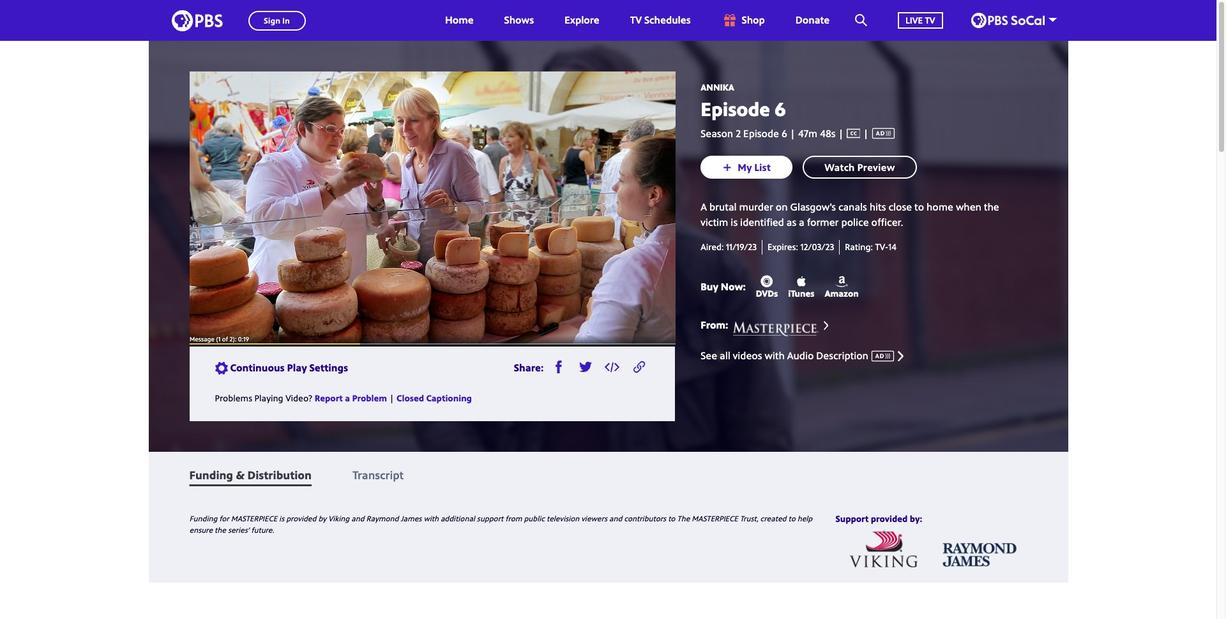 Task type: vqa. For each thing, say whether or not it's contained in the screenshot.
Poirot:
no



Task type: describe. For each thing, give the bounding box(es) containing it.
captioning
[[426, 392, 472, 404]]

problem
[[352, 392, 387, 404]]

identified
[[740, 215, 784, 230]]

pbs socal | kcet image
[[971, 13, 1045, 28]]

aired:           11/19/23
[[701, 241, 757, 253]]

hits
[[870, 200, 886, 214]]

2 and from the left
[[609, 513, 622, 524]]

dvds
[[756, 287, 778, 299]]

is inside funding for masterpiece is provided by viking and raymond james with additional support from public television viewers and contributors to the masterpiece trust, created to help ensure the series' future.
[[279, 513, 284, 524]]

victim
[[701, 215, 728, 230]]

tab list containing funding & distribution
[[148, 452, 1068, 498]]

expires:
[[768, 241, 798, 253]]

the inside a brutal murder on glasgow's canals hits close to home when the victim is identified as a former police officer.
[[984, 200, 999, 214]]

1 vertical spatial a
[[345, 392, 350, 404]]

settings
[[309, 361, 348, 375]]

television
[[547, 513, 579, 524]]

james
[[401, 513, 422, 524]]

aired:
[[701, 241, 724, 253]]

episode inside annika episode 6
[[701, 96, 770, 122]]

masterpiece image
[[734, 315, 819, 336]]

play
[[287, 361, 307, 375]]

support
[[477, 513, 503, 524]]

transcript
[[353, 467, 404, 483]]

rating: tv-14
[[845, 241, 897, 253]]

| left the closed
[[389, 392, 394, 404]]

rating:
[[845, 241, 873, 253]]

trust,
[[740, 513, 759, 524]]

a
[[701, 200, 707, 214]]

48s
[[820, 126, 836, 140]]

explore link
[[552, 0, 612, 41]]

a inside a brutal murder on glasgow's canals hits close to home when the victim is identified as a former police officer.
[[799, 215, 805, 230]]

1 vertical spatial episode
[[744, 126, 779, 140]]

officer.
[[872, 215, 903, 230]]

provided inside funding for masterpiece is provided by viking and raymond james with additional support from public television viewers and contributors to the masterpiece trust, created to help ensure the series' future.
[[286, 513, 316, 524]]

transcript link
[[353, 467, 404, 483]]

viking image
[[846, 530, 921, 568]]

12/03/23
[[801, 241, 834, 253]]

see
[[701, 349, 717, 363]]

closed captioning link
[[397, 392, 472, 404]]

public
[[524, 513, 545, 524]]

47m
[[798, 126, 818, 140]]

murder
[[739, 200, 773, 214]]

playing
[[255, 392, 283, 404]]

live tv link
[[885, 0, 956, 41]]

brutal
[[710, 200, 737, 214]]

tv-
[[875, 241, 889, 253]]

share:
[[514, 361, 544, 375]]

explore
[[565, 13, 600, 27]]

support provided by:
[[836, 513, 922, 525]]

tv schedules
[[630, 13, 691, 27]]

funding for funding for masterpiece is provided by viking and raymond james with additional support from public television viewers and contributors to the masterpiece trust, created to help ensure the series' future.
[[189, 513, 217, 524]]

viewers
[[581, 513, 607, 524]]

annika
[[701, 81, 734, 93]]

problems
[[215, 392, 252, 404]]

pbs image
[[171, 6, 223, 35]]

police
[[841, 215, 869, 230]]

buy
[[701, 280, 719, 294]]

additional
[[441, 513, 475, 524]]

former
[[807, 215, 839, 230]]

shows
[[504, 13, 534, 27]]

11/19/23
[[726, 241, 757, 253]]

annika link
[[701, 81, 734, 93]]

0 vertical spatial with
[[765, 349, 785, 363]]

future.
[[251, 525, 274, 536]]

donate
[[796, 13, 830, 27]]

with inside funding for masterpiece is provided by viking and raymond james with additional support from public television viewers and contributors to the masterpiece trust, created to help ensure the series' future.
[[424, 513, 439, 524]]

home link
[[432, 0, 486, 41]]

report
[[315, 392, 343, 404]]

itunes link
[[788, 275, 815, 300]]

from:
[[701, 318, 728, 332]]

videos
[[733, 349, 762, 363]]

schedules
[[644, 13, 691, 27]]

close
[[889, 200, 912, 214]]

14
[[889, 241, 897, 253]]



Task type: locate. For each thing, give the bounding box(es) containing it.
episode right "2"
[[744, 126, 779, 140]]

glasgow's
[[790, 200, 836, 214]]

6 left 47m
[[782, 126, 787, 140]]

a right report
[[345, 392, 350, 404]]

funding inside tab list
[[189, 467, 233, 483]]

help
[[798, 513, 813, 524]]

as
[[787, 215, 797, 230]]

season
[[701, 126, 733, 140]]

0 vertical spatial is
[[731, 215, 738, 230]]

tv
[[630, 13, 642, 27], [925, 14, 935, 26]]

raymond
[[366, 513, 399, 524]]

masterpiece right the
[[692, 513, 738, 524]]

see all videos with audio description link
[[701, 347, 1027, 366]]

is down brutal
[[731, 215, 738, 230]]

0 horizontal spatial provided
[[286, 513, 316, 524]]

1 horizontal spatial the
[[984, 200, 999, 214]]

support
[[836, 513, 869, 525]]

provided left by:
[[871, 513, 908, 525]]

tv left schedules
[[630, 13, 642, 27]]

description
[[816, 349, 869, 363]]

6
[[775, 96, 786, 122], [782, 126, 787, 140]]

itunes
[[788, 287, 815, 299]]

1 horizontal spatial a
[[799, 215, 805, 230]]

and right viewers
[[609, 513, 622, 524]]

raymond james image
[[942, 530, 1017, 568]]

1 horizontal spatial and
[[609, 513, 622, 524]]

shop link
[[709, 0, 778, 41]]

distribution
[[248, 467, 312, 483]]

closed
[[397, 392, 424, 404]]

0 horizontal spatial and
[[351, 513, 364, 524]]

the down for
[[215, 525, 226, 536]]

is
[[731, 215, 738, 230], [279, 513, 284, 524]]

to left help
[[788, 513, 796, 524]]

| right 47m
[[836, 126, 847, 140]]

buy now:
[[701, 280, 746, 294]]

now:
[[721, 280, 746, 294]]

viking
[[328, 513, 350, 524]]

1 horizontal spatial tv
[[925, 14, 935, 26]]

home
[[445, 13, 474, 27]]

2 horizontal spatial to
[[915, 200, 924, 214]]

shows link
[[492, 0, 547, 41]]

tv inside the live tv link
[[925, 14, 935, 26]]

1 vertical spatial 6
[[782, 126, 787, 140]]

by
[[318, 513, 326, 524]]

1 horizontal spatial is
[[731, 215, 738, 230]]

live
[[906, 14, 923, 26]]

problems playing video? report a problem | closed captioning
[[215, 392, 472, 404]]

1 horizontal spatial provided
[[871, 513, 908, 525]]

season 2 episode 6 | 47m 48s
[[701, 126, 836, 140]]

masterpiece up future.
[[231, 513, 277, 524]]

for
[[219, 513, 229, 524]]

2 masterpiece from the left
[[692, 513, 738, 524]]

0 horizontal spatial to
[[668, 513, 675, 524]]

funding for funding & distribution
[[189, 467, 233, 483]]

donate link
[[783, 0, 843, 41]]

1 vertical spatial is
[[279, 513, 284, 524]]

with
[[765, 349, 785, 363], [424, 513, 439, 524]]

0 horizontal spatial tv
[[630, 13, 642, 27]]

all
[[720, 349, 731, 363]]

1 vertical spatial the
[[215, 525, 226, 536]]

6 inside annika episode 6
[[775, 96, 786, 122]]

0 vertical spatial the
[[984, 200, 999, 214]]

and right viking
[[351, 513, 364, 524]]

shop
[[742, 13, 765, 27]]

6 up season 2 episode 6 | 47m 48s
[[775, 96, 786, 122]]

with right james at the left
[[424, 513, 439, 524]]

dvds link
[[756, 275, 778, 300]]

to left the
[[668, 513, 675, 524]]

a right as
[[799, 215, 805, 230]]

a
[[799, 215, 805, 230], [345, 392, 350, 404]]

funding for masterpiece is provided by viking and raymond james with additional support from public television viewers and contributors to the masterpiece trust, created to help ensure the series' future.
[[189, 513, 813, 536]]

audio
[[787, 349, 814, 363]]

by:
[[910, 513, 922, 525]]

live tv
[[906, 14, 935, 26]]

is left by
[[279, 513, 284, 524]]

to right close
[[915, 200, 924, 214]]

expires:         12/03/23
[[768, 241, 834, 253]]

annika episode 6
[[701, 81, 786, 122]]

funding & distribution link
[[189, 467, 312, 483]]

provided left by
[[286, 513, 316, 524]]

0 horizontal spatial the
[[215, 525, 226, 536]]

|
[[790, 126, 796, 140], [836, 126, 847, 140], [861, 126, 872, 140], [389, 392, 394, 404]]

funding left &
[[189, 467, 233, 483]]

the
[[677, 513, 690, 524]]

funding up ensure
[[189, 513, 217, 524]]

1 horizontal spatial with
[[765, 349, 785, 363]]

tab list
[[148, 452, 1068, 498]]

0 horizontal spatial is
[[279, 513, 284, 524]]

facebook image
[[553, 361, 565, 374]]

amazon
[[825, 287, 859, 299]]

created
[[760, 513, 787, 524]]

a brutal murder on glasgow's canals hits close to home when the victim is identified as a former police officer.
[[701, 200, 999, 230]]

&
[[236, 467, 245, 483]]

1 vertical spatial funding
[[189, 513, 217, 524]]

report a problem button
[[315, 390, 387, 406]]

1 and from the left
[[351, 513, 364, 524]]

0 horizontal spatial masterpiece
[[231, 513, 277, 524]]

episode
[[701, 96, 770, 122], [744, 126, 779, 140]]

0 vertical spatial funding
[[189, 467, 233, 483]]

the right when
[[984, 200, 999, 214]]

on
[[776, 200, 788, 214]]

with left audio
[[765, 349, 785, 363]]

1 masterpiece from the left
[[231, 513, 277, 524]]

episode up "2"
[[701, 96, 770, 122]]

is inside a brutal murder on glasgow's canals hits close to home when the victim is identified as a former police officer.
[[731, 215, 738, 230]]

1 horizontal spatial masterpiece
[[692, 513, 738, 524]]

to inside a brutal murder on glasgow's canals hits close to home when the victim is identified as a former police officer.
[[915, 200, 924, 214]]

1 horizontal spatial to
[[788, 513, 796, 524]]

0 vertical spatial episode
[[701, 96, 770, 122]]

from
[[505, 513, 522, 524]]

see all videos with audio description
[[701, 349, 869, 363]]

search image
[[855, 14, 867, 26]]

the inside funding for masterpiece is provided by viking and raymond james with additional support from public television viewers and contributors to the masterpiece trust, created to help ensure the series' future.
[[215, 525, 226, 536]]

twitter image
[[579, 361, 592, 374]]

continuous
[[230, 361, 285, 375]]

1 vertical spatial with
[[424, 513, 439, 524]]

series'
[[228, 525, 249, 536]]

tv schedules link
[[617, 0, 704, 41]]

funding & distribution
[[189, 467, 312, 483]]

| left 47m
[[790, 126, 796, 140]]

0 vertical spatial a
[[799, 215, 805, 230]]

funding
[[189, 467, 233, 483], [189, 513, 217, 524]]

to
[[915, 200, 924, 214], [668, 513, 675, 524], [788, 513, 796, 524]]

0 horizontal spatial with
[[424, 513, 439, 524]]

amazon link
[[825, 275, 859, 300]]

2
[[736, 126, 741, 140]]

canals
[[839, 200, 867, 214]]

contributors
[[624, 513, 666, 524]]

tv inside tv schedules link
[[630, 13, 642, 27]]

tv right live
[[925, 14, 935, 26]]

| right 48s
[[861, 126, 872, 140]]

when
[[956, 200, 982, 214]]

0 vertical spatial 6
[[775, 96, 786, 122]]

2 funding from the top
[[189, 513, 217, 524]]

video?
[[286, 392, 312, 404]]

funding inside funding for masterpiece is provided by viking and raymond james with additional support from public television viewers and contributors to the masterpiece trust, created to help ensure the series' future.
[[189, 513, 217, 524]]

continuous play settings
[[230, 361, 348, 375]]

ensure
[[189, 525, 213, 536]]

1 funding from the top
[[189, 467, 233, 483]]

0 horizontal spatial a
[[345, 392, 350, 404]]



